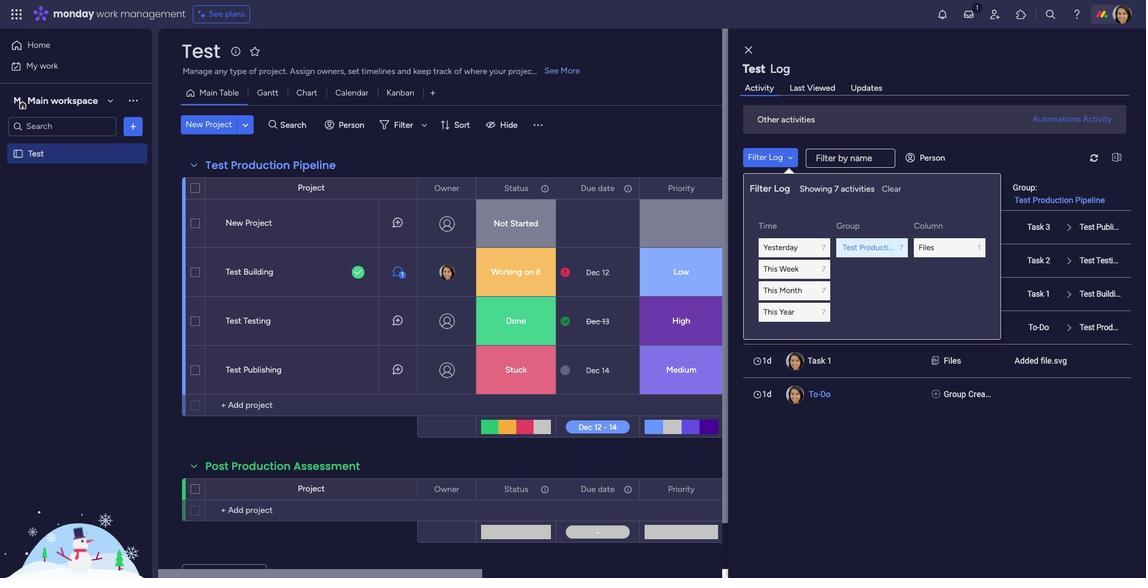 Task type: vqa. For each thing, say whether or not it's contained in the screenshot.
left Person POPUP BUTTON
yes



Task type: describe. For each thing, give the bounding box(es) containing it.
name for task 3
[[944, 222, 966, 232]]

plans
[[225, 9, 245, 19]]

post production assessment
[[205, 459, 360, 474]]

test inside group: test production pipeline
[[1015, 195, 1031, 205]]

0 horizontal spatial person
[[339, 120, 365, 130]]

7 for test production pipeline
[[900, 243, 904, 252]]

7 for this year
[[822, 308, 826, 316]]

column
[[914, 221, 944, 231]]

sort
[[454, 120, 470, 130]]

group for group name changed
[[944, 323, 967, 332]]

lottie animation element
[[0, 457, 152, 578]]

2 horizontal spatial publishing
[[1097, 222, 1133, 232]]

12
[[602, 268, 610, 277]]

main workspace
[[27, 95, 98, 106]]

project inside button
[[205, 119, 232, 130]]

table
[[219, 88, 239, 98]]

see for see more
[[545, 66, 559, 76]]

due date for pipeline
[[581, 183, 615, 193]]

menu image
[[532, 119, 544, 131]]

1 horizontal spatial test publishing
[[808, 222, 865, 232]]

created
[[969, 389, 998, 399]]

task for test building
[[1028, 289, 1044, 299]]

where
[[464, 66, 488, 76]]

1 horizontal spatial publishing
[[826, 222, 865, 232]]

changed
[[993, 323, 1026, 332]]

not
[[494, 219, 509, 229]]

chart
[[297, 88, 318, 98]]

2 column information image from the top
[[541, 485, 550, 494]]

done
[[506, 316, 526, 326]]

v2 file column image
[[932, 355, 939, 367]]

task 2
[[1028, 256, 1051, 265]]

not started
[[494, 219, 539, 229]]

working on it
[[491, 267, 541, 277]]

inbox image
[[963, 8, 975, 20]]

7 for yesterday
[[822, 243, 826, 252]]

type
[[230, 66, 247, 76]]

workspace image
[[11, 94, 23, 107]]

filter log inside button
[[748, 152, 783, 162]]

my work
[[26, 61, 58, 71]]

test production pipeline inside field
[[205, 158, 336, 173]]

1 priority field from the top
[[665, 182, 698, 195]]

my work button
[[7, 56, 128, 76]]

1 inside button
[[401, 271, 404, 278]]

1 image
[[972, 1, 983, 14]]

select product image
[[11, 8, 23, 20]]

group name changed
[[944, 323, 1026, 332]]

group created
[[944, 389, 998, 399]]

monday work management
[[53, 7, 186, 21]]

angle down image inside filter log button
[[788, 153, 793, 162]]

1 horizontal spatial task 1
[[1028, 289, 1051, 299]]

1 + add project text field from the top
[[211, 398, 308, 413]]

your
[[490, 66, 506, 76]]

1 vertical spatial filter log
[[750, 183, 791, 194]]

year
[[780, 307, 795, 316]]

project.
[[259, 66, 288, 76]]

workspace options image
[[127, 95, 139, 106]]

manage any type of project. assign owners, set timelines and keep track of where your project stands.
[[183, 66, 564, 76]]

last viewed
[[790, 83, 836, 93]]

hide button
[[481, 115, 525, 134]]

date for post production assessment
[[598, 484, 615, 494]]

0 vertical spatial activity
[[745, 83, 774, 93]]

clear
[[882, 184, 902, 194]]

1 button
[[379, 248, 417, 297]]

v2 overdue deadline image
[[561, 267, 570, 278]]

notifications image
[[937, 8, 949, 20]]

0 horizontal spatial building
[[244, 267, 274, 277]]

main for main table
[[199, 88, 217, 98]]

column information image for post production assessment
[[624, 485, 633, 494]]

new project inside list box
[[808, 189, 853, 198]]

and
[[398, 66, 411, 76]]

options image for due date field for post production assessment
[[623, 479, 631, 500]]

1 vertical spatial person
[[920, 153, 946, 163]]

2 horizontal spatial building
[[1097, 289, 1125, 299]]

7 for this month
[[822, 286, 826, 295]]

other
[[758, 114, 780, 125]]

group for group
[[837, 221, 860, 231]]

stuck
[[506, 365, 527, 375]]

1 vertical spatial person button
[[901, 148, 953, 167]]

due for test production pipeline
[[581, 183, 596, 193]]

dec 12
[[587, 268, 610, 277]]

post
[[205, 459, 229, 474]]

5 1d from the top
[[763, 323, 772, 332]]

monday
[[53, 7, 94, 21]]

filter inside the 'filter' popup button
[[394, 120, 413, 130]]

manage
[[183, 66, 212, 76]]

see plans
[[209, 9, 245, 19]]

export to excel image
[[1108, 153, 1127, 162]]

showing 7 activities
[[800, 184, 875, 194]]

dapulse text column image for publishing
[[932, 221, 942, 234]]

this year
[[764, 307, 795, 316]]

2 + add project text field from the top
[[211, 503, 308, 518]]

1 horizontal spatial activities
[[841, 184, 875, 194]]

production inside the test production pipeline field
[[231, 158, 290, 173]]

see more
[[545, 66, 580, 76]]

james peterson image
[[1113, 5, 1132, 24]]

time
[[759, 221, 777, 231]]

kanban button
[[378, 84, 423, 103]]

2 vertical spatial dec
[[586, 366, 600, 375]]

list box containing group:
[[744, 177, 1147, 411]]

test inside list box
[[28, 148, 44, 159]]

Search field
[[277, 116, 313, 133]]

gantt button
[[248, 84, 288, 103]]

this for this week
[[764, 264, 778, 273]]

1 horizontal spatial testing
[[826, 256, 853, 265]]

filter inside filter log button
[[748, 152, 767, 162]]

working
[[491, 267, 522, 277]]

2 1d from the top
[[763, 222, 772, 232]]

1 horizontal spatial test building
[[808, 289, 856, 299]]

my
[[26, 61, 38, 71]]

test production pip
[[1080, 323, 1147, 332]]

name for task 2
[[944, 256, 966, 265]]

test inside field
[[205, 158, 228, 173]]

status for status field for 1st column information image from the bottom
[[504, 484, 529, 494]]

dapulse plus image
[[932, 388, 941, 401]]

13
[[602, 317, 610, 326]]

high
[[673, 316, 691, 326]]

pipeline inside group: test production pipeline
[[1076, 195, 1106, 205]]

14
[[602, 366, 610, 375]]

set
[[348, 66, 360, 76]]

0 horizontal spatial person button
[[320, 115, 372, 134]]

month
[[780, 286, 802, 295]]

home button
[[7, 36, 128, 55]]

due date field for test production pipeline
[[578, 182, 618, 195]]

low
[[674, 267, 690, 277]]

search everything image
[[1045, 8, 1057, 20]]

7 1d from the top
[[763, 389, 772, 399]]

2 vertical spatial new project
[[226, 218, 272, 228]]

0 horizontal spatial test building
[[226, 267, 274, 277]]

this for this month
[[764, 286, 778, 295]]

arrow down image
[[417, 118, 432, 132]]

clear button
[[877, 180, 907, 199]]

this week
[[764, 264, 799, 273]]

0 vertical spatial activities
[[782, 114, 815, 125]]

see more link
[[543, 65, 582, 77]]

refresh image
[[1085, 153, 1104, 162]]

automations activity
[[1033, 114, 1113, 124]]

last
[[790, 83, 806, 93]]

options image for status field related to first column information image
[[540, 178, 548, 199]]

2 horizontal spatial testing
[[1097, 256, 1122, 265]]

1 column information image from the top
[[541, 184, 550, 193]]

dec 13
[[587, 317, 610, 326]]

1 of from the left
[[249, 66, 257, 76]]

viewed
[[808, 83, 836, 93]]

v2 done deadline image
[[561, 316, 570, 327]]

updates
[[851, 83, 883, 93]]

1 vertical spatial task 1
[[808, 356, 832, 366]]

2 vertical spatial filter
[[750, 183, 772, 194]]

yesterday
[[764, 243, 798, 252]]

new project button
[[181, 115, 237, 134]]

2 vertical spatial log
[[774, 183, 791, 194]]

more
[[561, 66, 580, 76]]

apps image
[[1016, 8, 1028, 20]]

6 1d from the top
[[763, 356, 772, 366]]

gantt
[[257, 88, 279, 98]]

priority for 2nd priority field from the bottom of the page
[[668, 183, 695, 193]]



Task type: locate. For each thing, give the bounding box(es) containing it.
main right workspace image
[[27, 95, 48, 106]]

0 vertical spatial person
[[339, 120, 365, 130]]

pipeline down column at the top of page
[[900, 243, 927, 252]]

0 vertical spatial log
[[771, 62, 791, 76]]

files down column at the top of page
[[919, 243, 935, 252]]

work for monday
[[96, 7, 118, 21]]

1 vertical spatial activity
[[1084, 114, 1113, 124]]

test production pipeline down v2 search image
[[205, 158, 336, 173]]

0 vertical spatial pipeline
[[293, 158, 336, 173]]

log
[[771, 62, 791, 76], [769, 152, 783, 162], [774, 183, 791, 194]]

building
[[244, 267, 274, 277], [826, 289, 856, 299], [1097, 289, 1125, 299]]

main inside workspace selection 'element'
[[27, 95, 48, 106]]

show board description image
[[229, 45, 243, 57]]

1 vertical spatial status field
[[501, 483, 532, 496]]

1 vertical spatial dapulse text column image
[[932, 254, 942, 267]]

log down other
[[769, 152, 783, 162]]

2 vertical spatial name
[[969, 323, 991, 332]]

status field for 1st column information image from the bottom
[[501, 483, 532, 496]]

0 horizontal spatial test publishing
[[226, 365, 282, 375]]

1 vertical spatial name
[[944, 256, 966, 265]]

other activities
[[758, 114, 815, 125]]

home
[[27, 40, 50, 50]]

0 horizontal spatial publishing
[[244, 365, 282, 375]]

0 vertical spatial status field
[[501, 182, 532, 195]]

column information image for test production pipeline
[[624, 184, 633, 193]]

this left month
[[764, 286, 778, 295]]

workspace selection element
[[11, 93, 100, 109]]

2 vertical spatial new
[[226, 218, 243, 228]]

new project
[[186, 119, 232, 130], [808, 189, 853, 198], [226, 218, 272, 228]]

close image
[[745, 46, 753, 55]]

0 horizontal spatial files
[[919, 243, 935, 252]]

0 horizontal spatial test testing
[[226, 316, 271, 326]]

main table button
[[181, 84, 248, 103]]

filter
[[394, 120, 413, 130], [748, 152, 767, 162], [750, 183, 772, 194]]

2 status from the top
[[504, 484, 529, 494]]

column information image
[[624, 184, 633, 193], [624, 485, 633, 494]]

due for post production assessment
[[581, 484, 596, 494]]

1 vertical spatial new project
[[808, 189, 853, 198]]

filter log down filter log button
[[750, 183, 791, 194]]

0 vertical spatial dec
[[587, 268, 600, 277]]

3 1d from the top
[[763, 256, 772, 265]]

1 vertical spatial dec
[[587, 317, 600, 326]]

1 vertical spatial activities
[[841, 184, 875, 194]]

2 horizontal spatial test publishing
[[1080, 222, 1133, 232]]

Owner field
[[431, 182, 463, 195], [431, 483, 463, 496]]

production inside post production assessment field
[[232, 459, 291, 474]]

production down the clear button on the right top
[[860, 243, 898, 252]]

0 vertical spatial new
[[186, 119, 203, 130]]

1 due from the top
[[581, 183, 596, 193]]

7 right month
[[822, 286, 826, 295]]

log down filter log button
[[774, 183, 791, 194]]

1 vertical spatial + add project text field
[[211, 503, 308, 518]]

7 right 'yesterday'
[[822, 243, 826, 252]]

project
[[205, 119, 232, 130], [298, 183, 325, 193], [827, 189, 853, 198], [245, 218, 272, 228], [298, 484, 325, 494]]

dec left 13
[[587, 317, 600, 326]]

activity up refresh icon
[[1084, 114, 1113, 124]]

7 down the clear button on the right top
[[900, 243, 904, 252]]

person button up clear
[[901, 148, 953, 167]]

column information image
[[541, 184, 550, 193], [541, 485, 550, 494]]

it
[[536, 267, 541, 277]]

2 horizontal spatial pipeline
[[1076, 195, 1106, 205]]

assign
[[290, 66, 315, 76]]

pipeline down the search field
[[293, 158, 336, 173]]

lottie animation image
[[0, 457, 152, 578]]

Test field
[[179, 38, 223, 65]]

help image
[[1071, 8, 1083, 20]]

group left changed
[[944, 323, 967, 332]]

list box
[[744, 177, 1147, 411]]

priority for first priority field from the bottom
[[668, 484, 695, 494]]

3 this from the top
[[764, 307, 778, 316]]

task
[[1028, 222, 1044, 232], [1028, 256, 1044, 265], [1028, 289, 1044, 299], [808, 356, 826, 366]]

dec 14
[[586, 366, 610, 375]]

added file.svg
[[1015, 356, 1068, 366]]

0 horizontal spatial main
[[27, 95, 48, 106]]

0 vertical spatial angle down image
[[243, 120, 249, 129]]

dec
[[587, 268, 600, 277], [587, 317, 600, 326], [586, 366, 600, 375]]

task 3
[[1028, 222, 1051, 232]]

1 horizontal spatial pipeline
[[900, 243, 927, 252]]

log up 'last'
[[771, 62, 791, 76]]

test log
[[743, 62, 791, 76]]

7
[[835, 184, 839, 194], [822, 243, 826, 252], [900, 243, 904, 252], [822, 265, 826, 273], [822, 286, 826, 295], [822, 308, 826, 316]]

0 vertical spatial name
[[944, 222, 966, 232]]

1 horizontal spatial see
[[545, 66, 559, 76]]

assessment
[[294, 459, 360, 474]]

date
[[598, 183, 615, 193], [598, 484, 615, 494]]

2 dapulse text column image from the top
[[932, 254, 942, 267]]

person
[[339, 120, 365, 130], [920, 153, 946, 163]]

1 horizontal spatial files
[[944, 356, 962, 366]]

production
[[231, 158, 290, 173], [1033, 195, 1074, 205], [860, 243, 898, 252], [1097, 323, 1135, 332], [232, 459, 291, 474]]

1 horizontal spatial person button
[[901, 148, 953, 167]]

Due date field
[[578, 182, 618, 195], [578, 483, 618, 496]]

1 vertical spatial priority field
[[665, 483, 698, 496]]

to-
[[809, 323, 821, 332], [1029, 323, 1040, 332], [809, 389, 821, 399]]

1 priority from the top
[[668, 183, 695, 193]]

add to favorites image
[[249, 45, 261, 57]]

2
[[1046, 256, 1051, 265]]

7 right showing
[[835, 184, 839, 194]]

new inside new project button
[[186, 119, 203, 130]]

1 due date from the top
[[581, 183, 615, 193]]

main
[[199, 88, 217, 98], [27, 95, 48, 106]]

new project inside button
[[186, 119, 232, 130]]

group for group created
[[944, 389, 967, 399]]

production left pip on the bottom right of the page
[[1097, 323, 1135, 332]]

owner for options image corresponding to 2nd owner field from the bottom
[[434, 183, 460, 193]]

2 of from the left
[[454, 66, 462, 76]]

2 due from the top
[[581, 484, 596, 494]]

activities down filter by name field
[[841, 184, 875, 194]]

Status field
[[501, 182, 532, 195], [501, 483, 532, 496]]

test list box
[[0, 141, 152, 325]]

0 horizontal spatial of
[[249, 66, 257, 76]]

filter log
[[748, 152, 783, 162], [750, 183, 791, 194]]

1 dapulse text column image from the top
[[932, 221, 942, 234]]

0 vertical spatial filter
[[394, 120, 413, 130]]

0 horizontal spatial task 1
[[808, 356, 832, 366]]

0 vertical spatial priority field
[[665, 182, 698, 195]]

publishing
[[826, 222, 865, 232], [1097, 222, 1133, 232], [244, 365, 282, 375]]

main for main workspace
[[27, 95, 48, 106]]

2 date from the top
[[598, 484, 615, 494]]

7 right year
[[822, 308, 826, 316]]

1 vertical spatial owner field
[[431, 483, 463, 496]]

2 horizontal spatial test building
[[1080, 289, 1125, 299]]

1 vertical spatial work
[[40, 61, 58, 71]]

1 vertical spatial due date field
[[578, 483, 618, 496]]

files inside list box
[[944, 356, 962, 366]]

dec for done
[[587, 317, 600, 326]]

1 column information image from the top
[[624, 184, 633, 193]]

0 vertical spatial task 1
[[1028, 289, 1051, 299]]

owner for options image associated with second owner field from the top of the page
[[434, 484, 460, 494]]

project
[[508, 66, 535, 76]]

2 column information image from the top
[[624, 485, 633, 494]]

pipeline inside field
[[293, 158, 336, 173]]

this left week
[[764, 264, 778, 273]]

production inside group: test production pipeline
[[1033, 195, 1074, 205]]

status for status field related to first column information image
[[504, 183, 529, 193]]

1 owner from the top
[[434, 183, 460, 193]]

week
[[780, 264, 799, 273]]

due date
[[581, 183, 615, 193], [581, 484, 615, 494]]

angle down image down other activities
[[788, 153, 793, 162]]

1
[[978, 243, 981, 252], [401, 271, 404, 278], [1046, 289, 1051, 299], [828, 356, 832, 366]]

filter left arrow down icon
[[394, 120, 413, 130]]

name
[[944, 222, 966, 232], [944, 256, 966, 265], [969, 323, 991, 332]]

1 vertical spatial filter
[[748, 152, 767, 162]]

of right track
[[454, 66, 462, 76]]

see left plans
[[209, 9, 223, 19]]

1 this from the top
[[764, 264, 778, 273]]

invite members image
[[990, 8, 1002, 20]]

see plans button
[[193, 5, 250, 23]]

stands.
[[538, 66, 564, 76]]

task for test publishing
[[1028, 222, 1044, 232]]

production up 3
[[1033, 195, 1074, 205]]

chart button
[[288, 84, 326, 103]]

to-do
[[809, 323, 831, 332], [1029, 323, 1050, 332], [809, 389, 831, 399]]

hide
[[500, 120, 518, 130]]

2 owner field from the top
[[431, 483, 463, 496]]

this month
[[764, 286, 802, 295]]

activities right other
[[782, 114, 815, 125]]

new inside list box
[[808, 189, 825, 198]]

see for see plans
[[209, 9, 223, 19]]

2 this from the top
[[764, 286, 778, 295]]

1 horizontal spatial test testing
[[808, 256, 853, 265]]

calendar button
[[326, 84, 378, 103]]

kanban
[[387, 88, 414, 98]]

see left more
[[545, 66, 559, 76]]

1 vertical spatial status
[[504, 484, 529, 494]]

date for test production pipeline
[[598, 183, 615, 193]]

1 horizontal spatial person
[[920, 153, 946, 163]]

0 vertical spatial owner field
[[431, 182, 463, 195]]

0 vertical spatial date
[[598, 183, 615, 193]]

person button
[[320, 115, 372, 134], [901, 148, 953, 167]]

Post Production Assessment field
[[202, 459, 363, 474]]

1 vertical spatial pipeline
[[1076, 195, 1106, 205]]

this left year
[[764, 307, 778, 316]]

group down showing 7 activities
[[837, 221, 860, 231]]

0 vertical spatial dapulse text column image
[[932, 221, 942, 234]]

0 vertical spatial + add project text field
[[211, 398, 308, 413]]

1 horizontal spatial building
[[826, 289, 856, 299]]

3
[[1046, 222, 1051, 232]]

0 horizontal spatial work
[[40, 61, 58, 71]]

automations activity button
[[1029, 110, 1117, 129]]

2 horizontal spatial new
[[808, 189, 825, 198]]

dapulse text column image
[[932, 221, 942, 234], [932, 254, 942, 267]]

2 vertical spatial pipeline
[[900, 243, 927, 252]]

1 vertical spatial owner
[[434, 484, 460, 494]]

angle down image left v2 search image
[[243, 120, 249, 129]]

0 vertical spatial new project
[[186, 119, 232, 130]]

0 vertical spatial priority
[[668, 183, 695, 193]]

see inside button
[[209, 9, 223, 19]]

1 status from the top
[[504, 183, 529, 193]]

Search in workspace field
[[25, 119, 100, 133]]

0 vertical spatial status
[[504, 183, 529, 193]]

1 date from the top
[[598, 183, 615, 193]]

2 priority from the top
[[668, 484, 695, 494]]

+ Add project text field
[[211, 398, 308, 413], [211, 503, 308, 518]]

timelines
[[362, 66, 395, 76]]

0 vertical spatial column information image
[[624, 184, 633, 193]]

file.svg
[[1041, 356, 1068, 366]]

priority
[[668, 183, 695, 193], [668, 484, 695, 494]]

status
[[504, 183, 529, 193], [504, 484, 529, 494]]

main table
[[199, 88, 239, 98]]

2 horizontal spatial test testing
[[1080, 256, 1122, 265]]

0 vertical spatial see
[[209, 9, 223, 19]]

option
[[0, 143, 152, 145]]

group:
[[1013, 182, 1038, 192]]

dec for working on it
[[587, 268, 600, 277]]

activity down test log
[[745, 83, 774, 93]]

add view image
[[431, 89, 435, 98]]

activity inside button
[[1084, 114, 1113, 124]]

status field for first column information image
[[501, 182, 532, 195]]

person button down calendar button
[[320, 115, 372, 134]]

2 priority field from the top
[[665, 483, 698, 496]]

7 right week
[[822, 265, 826, 273]]

log inside button
[[769, 152, 783, 162]]

options image for 2nd owner field from the bottom
[[459, 178, 468, 199]]

production down v2 search image
[[231, 158, 290, 173]]

1 vertical spatial new
[[808, 189, 825, 198]]

v2 search image
[[269, 118, 277, 132]]

dec left 14
[[586, 366, 600, 375]]

work inside button
[[40, 61, 58, 71]]

1 status field from the top
[[501, 182, 532, 195]]

work
[[96, 7, 118, 21], [40, 61, 58, 71]]

due date for assessment
[[581, 484, 615, 494]]

2 status field from the top
[[501, 483, 532, 496]]

2 vertical spatial this
[[764, 307, 778, 316]]

project inside list box
[[827, 189, 853, 198]]

any
[[215, 66, 228, 76]]

this for this year
[[764, 307, 778, 316]]

1 horizontal spatial angle down image
[[788, 153, 793, 162]]

filter button
[[375, 115, 432, 134]]

0 vertical spatial files
[[919, 243, 935, 252]]

2 owner from the top
[[434, 484, 460, 494]]

4 1d from the top
[[763, 289, 772, 299]]

public board image
[[13, 148, 24, 159]]

options image
[[459, 178, 468, 199], [623, 178, 631, 199], [459, 479, 468, 500]]

1 vertical spatial due date
[[581, 484, 615, 494]]

2 due date from the top
[[581, 484, 615, 494]]

angle down image
[[243, 120, 249, 129], [788, 153, 793, 162]]

activities
[[782, 114, 815, 125], [841, 184, 875, 194]]

options image for second owner field from the top of the page
[[459, 479, 468, 500]]

1 vertical spatial column information image
[[624, 485, 633, 494]]

files right v2 file column icon
[[944, 356, 962, 366]]

0 horizontal spatial new
[[186, 119, 203, 130]]

1 vertical spatial priority
[[668, 484, 695, 494]]

1 horizontal spatial new
[[226, 218, 243, 228]]

of right the type
[[249, 66, 257, 76]]

0 horizontal spatial test production pipeline
[[205, 158, 336, 173]]

keep
[[413, 66, 431, 76]]

Priority field
[[665, 182, 698, 195], [665, 483, 698, 496]]

automations
[[1033, 114, 1082, 124]]

0 vertical spatial owner
[[434, 183, 460, 193]]

management
[[120, 7, 186, 21]]

medium
[[667, 365, 697, 375]]

options image
[[127, 120, 139, 132], [540, 178, 548, 199], [707, 178, 715, 199], [540, 479, 548, 500], [623, 479, 631, 500]]

2 due date field from the top
[[578, 483, 618, 496]]

1 vertical spatial due
[[581, 484, 596, 494]]

work right the my
[[40, 61, 58, 71]]

started
[[511, 219, 539, 229]]

filter log button
[[744, 148, 798, 167]]

test production pipeline down column at the top of page
[[843, 243, 927, 252]]

0 horizontal spatial angle down image
[[243, 120, 249, 129]]

track
[[434, 66, 452, 76]]

0 vertical spatial due date field
[[578, 182, 618, 195]]

new
[[186, 119, 203, 130], [808, 189, 825, 198], [226, 218, 243, 228]]

Test Production Pipeline field
[[202, 158, 339, 173]]

0 vertical spatial work
[[96, 7, 118, 21]]

showing
[[800, 184, 833, 194]]

2 vertical spatial group
[[944, 389, 967, 399]]

0 vertical spatial this
[[764, 264, 778, 273]]

on
[[524, 267, 534, 277]]

main inside button
[[199, 88, 217, 98]]

0 vertical spatial group
[[837, 221, 860, 231]]

calendar
[[335, 88, 369, 98]]

Filter by name field
[[806, 149, 896, 168]]

added
[[1015, 356, 1039, 366]]

main left table
[[199, 88, 217, 98]]

due date field for post production assessment
[[578, 483, 618, 496]]

filter log down other
[[748, 152, 783, 162]]

filter down filter log button
[[750, 183, 772, 194]]

1 1d from the top
[[763, 189, 772, 198]]

dec left 12
[[587, 268, 600, 277]]

options image for status field for 1st column information image from the bottom
[[540, 479, 548, 500]]

1 vertical spatial log
[[769, 152, 783, 162]]

1 horizontal spatial work
[[96, 7, 118, 21]]

task for test testing
[[1028, 256, 1044, 265]]

pipeline down refresh icon
[[1076, 195, 1106, 205]]

filter down other
[[748, 152, 767, 162]]

1 vertical spatial column information image
[[541, 485, 550, 494]]

group right dapulse plus icon
[[944, 389, 967, 399]]

production right post
[[232, 459, 291, 474]]

0 vertical spatial person button
[[320, 115, 372, 134]]

owners,
[[317, 66, 346, 76]]

0 horizontal spatial activity
[[745, 83, 774, 93]]

work right monday
[[96, 7, 118, 21]]

1 due date field from the top
[[578, 182, 618, 195]]

1 horizontal spatial test production pipeline
[[843, 243, 927, 252]]

0 horizontal spatial testing
[[244, 316, 271, 326]]

1 owner field from the top
[[431, 182, 463, 195]]

dapulse text column image for testing
[[932, 254, 942, 267]]

7 for this week
[[822, 265, 826, 273]]

work for my
[[40, 61, 58, 71]]



